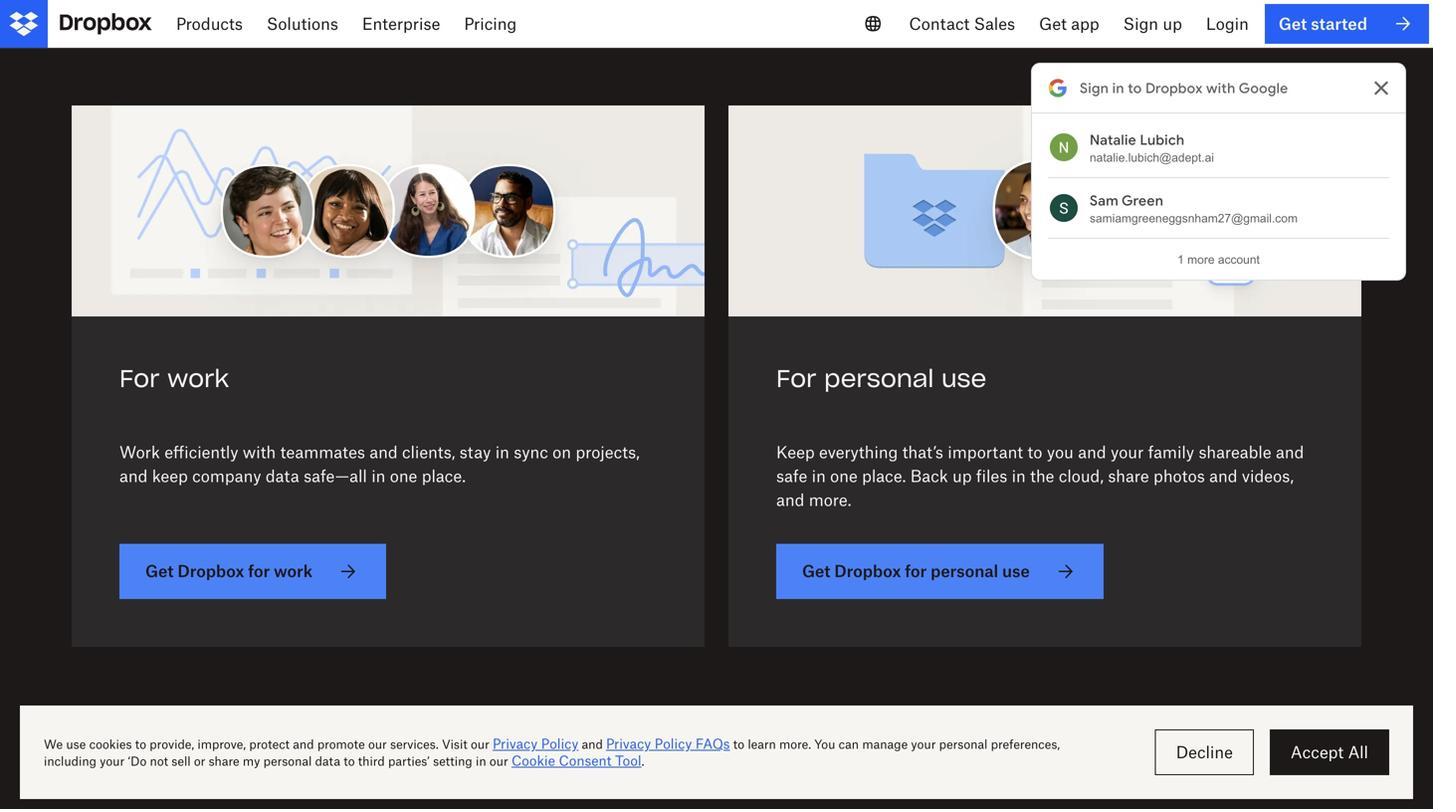 Task type: locate. For each thing, give the bounding box(es) containing it.
for
[[248, 562, 270, 581], [905, 562, 927, 581]]

projects,
[[576, 443, 640, 462]]

you left can
[[687, 717, 759, 758]]

1 place. from the left
[[422, 467, 466, 486]]

get inside popup button
[[1039, 14, 1067, 33]]

and down safe
[[776, 490, 805, 510]]

0 horizontal spatial work
[[167, 363, 229, 394]]

for for work
[[248, 562, 270, 581]]

place.
[[422, 467, 466, 486], [862, 467, 906, 486]]

0 vertical spatial up
[[1163, 14, 1183, 33]]

up right sign
[[1163, 14, 1183, 33]]

in
[[495, 443, 510, 462], [372, 467, 386, 486], [812, 467, 826, 486], [1012, 467, 1026, 486]]

dropbox for personal
[[835, 562, 901, 581]]

personal
[[824, 363, 934, 394], [931, 562, 999, 581]]

your
[[1111, 443, 1144, 462]]

use down keep everything that's important to you and your family shareable and safe in one place. back up files in the cloud, share photos and videos, and more.
[[1002, 562, 1030, 581]]

on
[[553, 443, 571, 462], [976, 717, 1026, 758]]

2 place. from the left
[[862, 467, 906, 486]]

for
[[119, 363, 160, 394], [776, 363, 817, 394]]

1 one from the left
[[390, 467, 417, 486]]

the
[[1030, 467, 1055, 486]]

0 horizontal spatial dropbox
[[178, 562, 244, 581]]

1 horizontal spatial use
[[1002, 562, 1030, 581]]

0 horizontal spatial one
[[390, 467, 417, 486]]

use up important
[[942, 363, 987, 394]]

products button
[[164, 0, 255, 48]]

1 horizontal spatial work
[[274, 562, 313, 581]]

dropbox
[[178, 562, 244, 581], [835, 562, 901, 581]]

0 horizontal spatial up
[[953, 467, 972, 486]]

login
[[1206, 14, 1249, 33]]

0 vertical spatial you
[[1047, 443, 1074, 462]]

get for get started
[[1279, 14, 1307, 33]]

personal down files
[[931, 562, 999, 581]]

work
[[167, 363, 229, 394], [274, 562, 313, 581]]

1 vertical spatial use
[[1002, 562, 1030, 581]]

work up efficiently
[[167, 363, 229, 394]]

with
[[243, 443, 276, 462]]

place. down "clients,"
[[422, 467, 466, 486]]

get dropbox for personal use
[[802, 562, 1030, 581]]

get
[[1279, 14, 1307, 33], [1039, 14, 1067, 33], [145, 562, 174, 581], [802, 562, 831, 581]]

enterprise
[[362, 14, 440, 33]]

get dropbox for work link
[[119, 544, 386, 599]]

1 horizontal spatial dropbox
[[835, 562, 901, 581]]

use
[[942, 363, 987, 394], [1002, 562, 1030, 581]]

1 vertical spatial personal
[[931, 562, 999, 581]]

personal up everything
[[824, 363, 934, 394]]

on inside work efficiently with teammates and clients, stay in sync on projects, and keep company data safe—all in one place.
[[553, 443, 571, 462]]

you
[[1047, 443, 1074, 462], [687, 717, 759, 758]]

0 horizontal spatial on
[[553, 443, 571, 462]]

up left files
[[953, 467, 972, 486]]

work
[[119, 443, 160, 462]]

cloud
[[407, 717, 518, 758]]

keep
[[776, 443, 815, 462]]

sales
[[974, 14, 1015, 33]]

0 horizontal spatial for
[[119, 363, 160, 394]]

for down data
[[248, 562, 270, 581]]

0 vertical spatial personal
[[824, 363, 934, 394]]

a collage of dropbox features for a single user. image
[[729, 105, 1362, 316]]

and down shareable
[[1210, 467, 1238, 486]]

for for for work
[[119, 363, 160, 394]]

0 horizontal spatial for
[[248, 562, 270, 581]]

you inside keep everything that's important to you and your family shareable and safe in one place. back up files in the cloud, share photos and videos, and more.
[[1047, 443, 1074, 462]]

for up work
[[119, 363, 160, 394]]

1 horizontal spatial on
[[976, 717, 1026, 758]]

sign
[[1124, 14, 1159, 33]]

clients,
[[402, 443, 455, 462]]

on right sync
[[553, 443, 571, 462]]

one up more. at right
[[830, 467, 858, 486]]

place. down everything
[[862, 467, 906, 486]]

0 vertical spatial use
[[942, 363, 987, 394]]

and up videos,
[[1276, 443, 1304, 462]]

1 horizontal spatial for
[[776, 363, 817, 394]]

get dropbox for work
[[145, 562, 313, 581]]

2 for from the left
[[776, 363, 817, 394]]

place. inside work efficiently with teammates and clients, stay in sync on projects, and keep company data safe—all in one place.
[[422, 467, 466, 486]]

up inside keep everything that's important to you and your family shareable and safe in one place. back up files in the cloud, share photos and videos, and more.
[[953, 467, 972, 486]]

1 horizontal spatial place.
[[862, 467, 906, 486]]

2 one from the left
[[830, 467, 858, 486]]

in right safe—all at the bottom left of page
[[372, 467, 386, 486]]

1 for from the left
[[119, 363, 160, 394]]

2 for from the left
[[905, 562, 927, 581]]

for down back
[[905, 562, 927, 581]]

login link
[[1194, 0, 1261, 48]]

1 for from the left
[[248, 562, 270, 581]]

1 horizontal spatial up
[[1163, 14, 1183, 33]]

for up keep on the bottom of the page
[[776, 363, 817, 394]]

get left the app
[[1039, 14, 1067, 33]]

0 horizontal spatial you
[[687, 717, 759, 758]]

on right count
[[976, 717, 1026, 758]]

for personal use
[[776, 363, 987, 394]]

1 horizontal spatial for
[[905, 562, 927, 581]]

one
[[390, 467, 417, 486], [830, 467, 858, 486]]

in right the stay
[[495, 443, 510, 462]]

1 vertical spatial up
[[953, 467, 972, 486]]

everything
[[819, 443, 898, 462]]

contact sales
[[909, 14, 1015, 33]]

1 horizontal spatial one
[[830, 467, 858, 486]]

and
[[370, 443, 398, 462], [1078, 443, 1107, 462], [1276, 443, 1304, 462], [119, 467, 148, 486], [1210, 467, 1238, 486], [776, 490, 805, 510]]

safe—all
[[304, 467, 367, 486]]

for work
[[119, 363, 229, 394]]

1 vertical spatial work
[[274, 562, 313, 581]]

work down data
[[274, 562, 313, 581]]

efficiently
[[164, 443, 239, 462]]

contact
[[909, 14, 970, 33]]

dropbox down company
[[178, 562, 244, 581]]

0 vertical spatial on
[[553, 443, 571, 462]]

can
[[768, 717, 842, 758]]

1 dropbox from the left
[[178, 562, 244, 581]]

safe
[[776, 467, 808, 486]]

pricing
[[464, 14, 517, 33]]

keep everything that's important to you and your family shareable and safe in one place. back up files in the cloud, share photos and videos, and more.
[[776, 443, 1304, 510]]

teammates
[[280, 443, 365, 462]]

dropbox down more. at right
[[835, 562, 901, 581]]

contact sales link
[[897, 0, 1027, 48]]

one down "clients,"
[[390, 467, 417, 486]]

0 horizontal spatial place.
[[422, 467, 466, 486]]

cloud,
[[1059, 467, 1104, 486]]

up
[[1163, 14, 1183, 33], [953, 467, 972, 486]]

get left started
[[1279, 14, 1307, 33]]

1 horizontal spatial you
[[1047, 443, 1074, 462]]

app
[[1071, 14, 1100, 33]]

you right to
[[1047, 443, 1074, 462]]

get for get dropbox for work
[[145, 562, 174, 581]]

data
[[266, 467, 299, 486]]

get down more. at right
[[802, 562, 831, 581]]

get down keep
[[145, 562, 174, 581]]

2 dropbox from the left
[[835, 562, 901, 581]]

sign up
[[1124, 14, 1183, 33]]

for for personal
[[905, 562, 927, 581]]



Task type: describe. For each thing, give the bounding box(es) containing it.
get app
[[1039, 14, 1100, 33]]

pricing link
[[452, 0, 529, 48]]

0 vertical spatial work
[[167, 363, 229, 394]]

storage
[[528, 717, 678, 758]]

started
[[1311, 14, 1368, 33]]

back
[[911, 467, 948, 486]]

0 horizontal spatial use
[[942, 363, 987, 394]]

more.
[[809, 490, 852, 510]]

stay
[[460, 443, 491, 462]]

1 vertical spatial you
[[687, 717, 759, 758]]

keep
[[152, 467, 188, 486]]

place. inside keep everything that's important to you and your family shareable and safe in one place. back up files in the cloud, share photos and videos, and more.
[[862, 467, 906, 486]]

sign up link
[[1112, 0, 1194, 48]]

and down work
[[119, 467, 148, 486]]

one inside work efficiently with teammates and clients, stay in sync on projects, and keep company data safe—all in one place.
[[390, 467, 417, 486]]

1 vertical spatial on
[[976, 717, 1026, 758]]

files
[[976, 467, 1008, 486]]

dropbox for work
[[178, 562, 244, 581]]

family
[[1148, 443, 1195, 462]]

shareable
[[1199, 443, 1272, 462]]

sync
[[514, 443, 548, 462]]

important
[[948, 443, 1023, 462]]

get started
[[1279, 14, 1368, 33]]

for for for personal use
[[776, 363, 817, 394]]

photos
[[1154, 467, 1205, 486]]

count
[[852, 717, 967, 758]]

in up more. at right
[[812, 467, 826, 486]]

get for get dropbox for personal use
[[802, 562, 831, 581]]

that's
[[903, 443, 944, 462]]

multiple avatars of dropbox users. image
[[72, 105, 705, 316]]

cloud storage you can count on
[[407, 717, 1026, 758]]

and up cloud, at the right bottom
[[1078, 443, 1107, 462]]

company
[[192, 467, 261, 486]]

get started link
[[1265, 4, 1430, 44]]

solutions
[[267, 14, 338, 33]]

and left "clients,"
[[370, 443, 398, 462]]

get app button
[[1027, 0, 1112, 48]]

products
[[176, 14, 243, 33]]

in left "the"
[[1012, 467, 1026, 486]]

to
[[1028, 443, 1043, 462]]

work efficiently with teammates and clients, stay in sync on projects, and keep company data safe—all in one place.
[[119, 443, 640, 486]]

share
[[1108, 467, 1149, 486]]

enterprise link
[[350, 0, 452, 48]]

solutions button
[[255, 0, 350, 48]]

get dropbox for personal use link
[[776, 544, 1104, 599]]

get for get app
[[1039, 14, 1067, 33]]

videos,
[[1242, 467, 1294, 486]]

one inside keep everything that's important to you and your family shareable and safe in one place. back up files in the cloud, share photos and videos, and more.
[[830, 467, 858, 486]]



Task type: vqa. For each thing, say whether or not it's contained in the screenshot.
top Cancel
no



